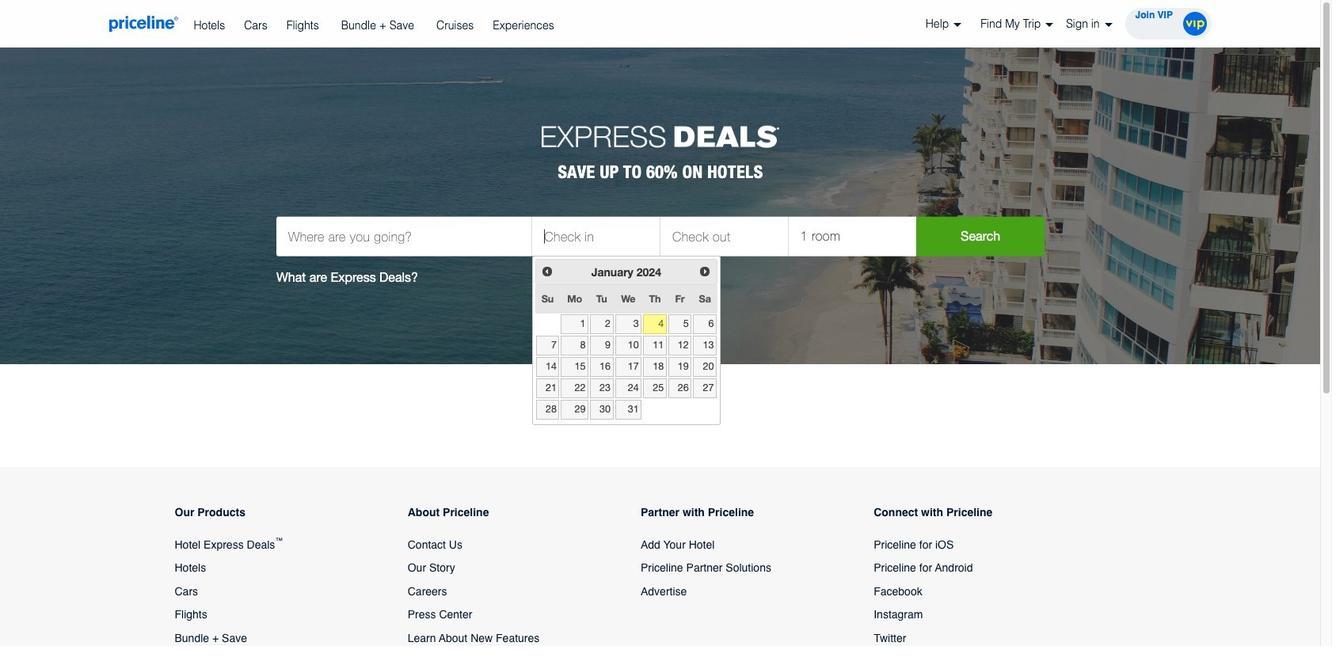 Task type: locate. For each thing, give the bounding box(es) containing it.
Where are you going? text field
[[276, 217, 532, 256]]

vip badge icon image
[[1183, 12, 1207, 36]]

None text field
[[789, 217, 917, 256]]

Check in text field
[[532, 217, 660, 256]]

priceline.com home image
[[109, 15, 178, 32]]

Check out text field
[[660, 217, 788, 256]]



Task type: vqa. For each thing, say whether or not it's contained in the screenshot.
Priceline.com Home image
yes



